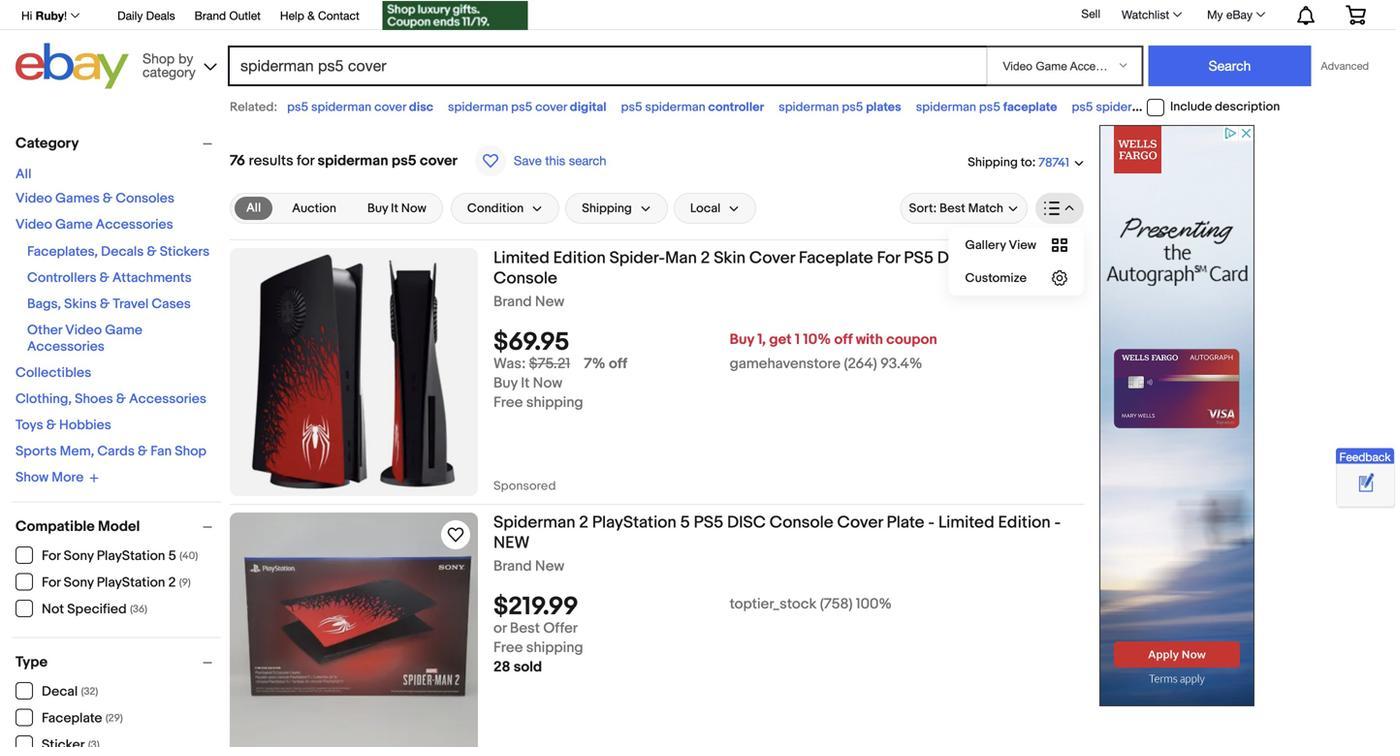Task type: vqa. For each thing, say whether or not it's contained in the screenshot.
Category Dropdown Button
yes



Task type: describe. For each thing, give the bounding box(es) containing it.
76
[[230, 152, 245, 170]]

2 inside limited edition spider-man 2 skin cover faceplate for ps5 disc/digital console brand new
[[701, 248, 710, 269]]

gamehavenstore (264) 93.4% buy it now free shipping
[[494, 356, 923, 412]]

collectibles clothing, shoes & accessories toys & hobbies sports mem, cards & fan shop
[[16, 365, 207, 460]]

save
[[514, 153, 542, 168]]

consoles
[[116, 191, 174, 207]]

spiderman right for
[[318, 152, 388, 170]]

decal (32)
[[42, 684, 98, 701]]

& inside help & contact link
[[308, 9, 315, 22]]

limited inside spiderman 2 playstation 5 ps5 disc console cover plate - limited edition - new brand new
[[939, 513, 995, 533]]

2 left include
[[1160, 100, 1167, 115]]

free for or
[[494, 640, 523, 657]]

brand inside limited edition spider-man 2 skin cover faceplate for ps5 disc/digital console brand new
[[494, 293, 532, 311]]

search
[[569, 153, 607, 168]]

this
[[545, 153, 566, 168]]

with
[[856, 331, 883, 349]]

view
[[1009, 238, 1037, 253]]

or
[[494, 620, 507, 638]]

not
[[42, 602, 64, 618]]

decals
[[101, 244, 144, 260]]

daily deals link
[[117, 6, 175, 27]]

(36)
[[130, 604, 147, 616]]

video inside faceplates, decals & stickers controllers & attachments bags, skins & travel cases other video game accessories
[[65, 322, 102, 339]]

cover left disc at the left
[[374, 100, 406, 115]]

gallery view link
[[950, 229, 1083, 262]]

condition
[[467, 201, 524, 216]]

1 vertical spatial faceplate
[[42, 711, 102, 727]]

cover left description
[[1169, 100, 1202, 115]]

1,
[[758, 331, 766, 349]]

video for video game accessories
[[16, 217, 52, 233]]

best inside dropdown button
[[940, 201, 966, 216]]

help
[[280, 9, 304, 22]]

spiderman ps5 faceplate
[[916, 100, 1058, 115]]

offer
[[543, 620, 578, 638]]

faceplates, decals & stickers link
[[27, 244, 210, 260]]

account navigation
[[11, 0, 1381, 32]]

limited edition spider-man 2 skin cover faceplate for ps5 disc/digital console link
[[494, 248, 1084, 293]]

0 vertical spatial all link
[[16, 166, 31, 183]]

video for video games & consoles
[[16, 191, 52, 207]]

save this search button
[[469, 145, 612, 177]]

buy for buy 1, get 1 10% off with coupon
[[730, 331, 755, 349]]

category button
[[16, 135, 221, 152]]

controller
[[709, 100, 764, 115]]

limited edition spider-man 2 skin cover faceplate for ps5 disc/digital console brand new
[[494, 248, 1028, 311]]

spiderman 2 playstation 5 ps5 disc console cover plate - limited edition - new brand new
[[494, 513, 1061, 576]]

bags, skins & travel cases link
[[27, 296, 191, 313]]

my
[[1208, 8, 1224, 21]]

mem,
[[60, 444, 94, 460]]

faceplate (29)
[[42, 711, 123, 727]]

daily
[[117, 9, 143, 22]]

shipping button
[[566, 193, 668, 224]]

ruby
[[36, 9, 64, 22]]

(264)
[[844, 356, 877, 373]]

watch spiderman 2 playstation 5 ps5 disc console cover plate - limited edition - new image
[[444, 524, 467, 547]]

best inside toptier_stock (758) 100% or best offer free shipping 28 sold
[[510, 620, 540, 638]]

auction
[[292, 201, 336, 216]]

for for for sony playstation 2
[[42, 575, 61, 592]]

2 - from the left
[[1055, 513, 1061, 533]]

type button
[[16, 654, 221, 672]]

advanced link
[[1312, 47, 1379, 85]]

other
[[27, 322, 62, 339]]

shop by category
[[143, 50, 196, 80]]

listing options selector. list view selected. image
[[1045, 201, 1076, 216]]

games
[[55, 191, 100, 207]]

none submit inside shop by category banner
[[1149, 46, 1312, 86]]

not specified (36)
[[42, 602, 147, 618]]

cover inside limited edition spider-man 2 skin cover faceplate for ps5 disc/digital console brand new
[[750, 248, 795, 269]]

video games & consoles link
[[16, 191, 174, 207]]

playstation for (40)
[[97, 548, 165, 565]]

shipping for shipping
[[582, 201, 632, 216]]

brand outlet link
[[195, 6, 261, 27]]

shop by category banner
[[11, 0, 1381, 94]]

man
[[665, 248, 697, 269]]

get the coupon image
[[383, 1, 528, 30]]

console inside limited edition spider-man 2 skin cover faceplate for ps5 disc/digital console brand new
[[494, 269, 558, 289]]

local button
[[674, 193, 757, 224]]

spiderman left "controller" at top
[[645, 100, 706, 115]]

help & contact
[[280, 9, 360, 22]]

hi ruby !
[[21, 9, 67, 22]]

playstation for ps5
[[592, 513, 677, 533]]

$75.21
[[529, 356, 571, 373]]

controllers & attachments link
[[27, 270, 192, 287]]

limited edition spider-man 2 skin cover faceplate for ps5 disc/digital console image
[[230, 248, 478, 497]]

edition inside spiderman 2 playstation 5 ps5 disc console cover plate - limited edition - new brand new
[[999, 513, 1051, 533]]

1 vertical spatial all link
[[235, 197, 273, 220]]

ps5 left plates
[[842, 100, 864, 115]]

specified
[[67, 602, 127, 618]]

ps5 right digital
[[621, 100, 643, 115]]

buy for buy it now
[[368, 201, 388, 216]]

plates
[[866, 100, 902, 115]]

7% off
[[584, 356, 628, 373]]

show more
[[16, 470, 84, 486]]

ps5 up save
[[511, 100, 533, 115]]

help & contact link
[[280, 6, 360, 27]]

limited edition spider-man 2 skin cover faceplate for ps5 disc/digital console heading
[[494, 248, 1028, 289]]

0 vertical spatial off
[[835, 331, 853, 349]]

customize button
[[950, 262, 1083, 295]]

(29)
[[106, 713, 123, 725]]

advertisement region
[[1100, 125, 1255, 707]]

buy 1, get 1 10% off with coupon
[[730, 331, 938, 349]]

edition inside limited edition spider-man 2 skin cover faceplate for ps5 disc/digital console brand new
[[554, 248, 606, 269]]

game inside faceplates, decals & stickers controllers & attachments bags, skins & travel cases other video game accessories
[[105, 322, 142, 339]]

1 horizontal spatial all
[[246, 201, 261, 216]]

coupon
[[887, 331, 938, 349]]

shipping for shipping to : 78741
[[968, 155, 1018, 170]]

1
[[795, 331, 800, 349]]

faceplates, decals & stickers controllers & attachments bags, skins & travel cases other video game accessories
[[27, 244, 210, 355]]

2 inside spiderman 2 playstation 5 ps5 disc console cover plate - limited edition - new brand new
[[579, 513, 589, 533]]

other video game accessories link
[[27, 322, 142, 355]]

description
[[1215, 100, 1281, 115]]

28
[[494, 659, 511, 677]]

buy it now
[[368, 201, 427, 216]]

100%
[[856, 596, 892, 614]]

10%
[[803, 331, 831, 349]]

condition button
[[451, 193, 560, 224]]

related:
[[230, 100, 277, 115]]

& up the video game accessories link
[[103, 191, 113, 207]]

spiderman 2 playstation 5 ps5 disc console cover plate - limited edition - new image
[[230, 513, 478, 748]]

brand inside brand outlet link
[[195, 9, 226, 22]]

& up attachments
[[147, 244, 157, 260]]

local
[[690, 201, 721, 216]]

ps5 right related:
[[287, 100, 308, 115]]

ps5 inside spiderman 2 playstation 5 ps5 disc console cover plate - limited edition - new brand new
[[694, 513, 724, 533]]

fan
[[151, 444, 172, 460]]

(9)
[[179, 577, 191, 590]]

video games & consoles
[[16, 191, 174, 207]]

accessories inside faceplates, decals & stickers controllers & attachments bags, skins & travel cases other video game accessories
[[27, 339, 105, 355]]

& left the fan
[[138, 444, 148, 460]]

sort: best match button
[[901, 193, 1028, 224]]

0 horizontal spatial all
[[16, 166, 31, 183]]



Task type: locate. For each thing, give the bounding box(es) containing it.
1 vertical spatial brand
[[494, 293, 532, 311]]

(40)
[[180, 550, 198, 563]]

sony up the not specified (36)
[[64, 575, 94, 592]]

2 vertical spatial video
[[65, 322, 102, 339]]

All selected text field
[[246, 200, 261, 217]]

for for for sony playstation 5
[[42, 548, 61, 565]]

1 vertical spatial off
[[609, 356, 628, 373]]

1 vertical spatial video
[[16, 217, 52, 233]]

spiderman 2 playstation 5 ps5 disc console cover plate - limited edition - new link
[[494, 513, 1084, 558]]

brand
[[195, 9, 226, 22], [494, 293, 532, 311], [494, 558, 532, 576]]

1 vertical spatial buy
[[730, 331, 755, 349]]

1 vertical spatial shipping
[[582, 201, 632, 216]]

1 vertical spatial playstation
[[97, 548, 165, 565]]

shipping to : 78741
[[968, 155, 1070, 171]]

0 horizontal spatial faceplate
[[42, 711, 102, 727]]

2 horizontal spatial buy
[[730, 331, 755, 349]]

main content containing $69.95
[[230, 125, 1084, 748]]

0 vertical spatial console
[[494, 269, 558, 289]]

outlet
[[229, 9, 261, 22]]

skins
[[64, 296, 97, 313]]

toys & hobbies link
[[16, 418, 111, 434]]

0 horizontal spatial game
[[55, 217, 93, 233]]

1 vertical spatial all
[[246, 201, 261, 216]]

new
[[494, 533, 530, 554]]

collectibles link
[[16, 365, 91, 382]]

0 horizontal spatial it
[[391, 201, 399, 216]]

buy inside gamehavenstore (264) 93.4% buy it now free shipping
[[494, 375, 518, 393]]

for up not
[[42, 575, 61, 592]]

0 horizontal spatial -
[[929, 513, 935, 533]]

brand inside spiderman 2 playstation 5 ps5 disc console cover plate - limited edition - new brand new
[[494, 558, 532, 576]]

free for buy
[[494, 394, 523, 412]]

contact
[[318, 9, 360, 22]]

all link down 76
[[235, 197, 273, 220]]

ps5 up buy it now link
[[392, 152, 417, 170]]

best
[[940, 201, 966, 216], [510, 620, 540, 638]]

0 vertical spatial all
[[16, 166, 31, 183]]

1 horizontal spatial best
[[940, 201, 966, 216]]

0 vertical spatial for
[[877, 248, 901, 269]]

5 for (40)
[[168, 548, 176, 565]]

your shopping cart image
[[1345, 5, 1368, 24]]

clothing,
[[16, 391, 72, 408]]

faceplate up buy 1, get 1 10% off with coupon
[[799, 248, 874, 269]]

shipping down offer
[[526, 640, 584, 657]]

spiderman right "controller" at top
[[779, 100, 839, 115]]

spiderman right disc at the left
[[448, 100, 509, 115]]

video left games
[[16, 191, 52, 207]]

0 vertical spatial new
[[535, 293, 565, 311]]

for sony playstation 5 (40)
[[42, 548, 198, 565]]

brand up $69.95
[[494, 293, 532, 311]]

toys
[[16, 418, 43, 434]]

1 vertical spatial new
[[535, 558, 565, 576]]

1 new from the top
[[535, 293, 565, 311]]

watchlist
[[1122, 8, 1170, 21]]

buy
[[368, 201, 388, 216], [730, 331, 755, 349], [494, 375, 518, 393]]

shipping inside toptier_stock (758) 100% or best offer free shipping 28 sold
[[526, 640, 584, 657]]

limited down the condition dropdown button
[[494, 248, 550, 269]]

limited inside limited edition spider-man 2 skin cover faceplate for ps5 disc/digital console brand new
[[494, 248, 550, 269]]

1 horizontal spatial faceplate
[[799, 248, 874, 269]]

include
[[1171, 100, 1213, 115]]

1 vertical spatial now
[[533, 375, 563, 393]]

0 vertical spatial video
[[16, 191, 52, 207]]

2 free from the top
[[494, 640, 523, 657]]

best right or
[[510, 620, 540, 638]]

(758)
[[820, 596, 853, 614]]

console
[[494, 269, 558, 289], [770, 513, 834, 533]]

my ebay
[[1208, 8, 1253, 21]]

5 left "disc"
[[681, 513, 690, 533]]

0 horizontal spatial off
[[609, 356, 628, 373]]

shoes
[[75, 391, 113, 408]]

accessories inside collectibles clothing, shoes & accessories toys & hobbies sports mem, cards & fan shop
[[129, 391, 207, 408]]

1 shipping from the top
[[526, 394, 584, 412]]

0 horizontal spatial now
[[401, 201, 427, 216]]

match
[[969, 201, 1004, 216]]

1 horizontal spatial all link
[[235, 197, 273, 220]]

1 horizontal spatial it
[[521, 375, 530, 393]]

0 vertical spatial cover
[[750, 248, 795, 269]]

buy down was:
[[494, 375, 518, 393]]

sell
[[1082, 7, 1101, 20]]

it down 76 results for spiderman ps5 cover
[[391, 201, 399, 216]]

include description
[[1171, 100, 1281, 115]]

2 vertical spatial for
[[42, 575, 61, 592]]

watchlist link
[[1111, 3, 1191, 26]]

2 vertical spatial accessories
[[129, 391, 207, 408]]

2 sony from the top
[[64, 575, 94, 592]]

gamehavenstore
[[730, 356, 841, 373]]

video down skins
[[65, 322, 102, 339]]

1 vertical spatial shop
[[175, 444, 207, 460]]

1 vertical spatial limited
[[939, 513, 995, 533]]

type
[[16, 654, 48, 672]]

ps5 right 'faceplate' in the right top of the page
[[1072, 100, 1094, 115]]

& right shoes on the left bottom of the page
[[116, 391, 126, 408]]

spiderman up 76 results for spiderman ps5 cover
[[311, 100, 372, 115]]

compatible
[[16, 518, 95, 536]]

1 vertical spatial console
[[770, 513, 834, 533]]

0 vertical spatial buy
[[368, 201, 388, 216]]

off right 7%
[[609, 356, 628, 373]]

sony
[[64, 548, 94, 565], [64, 575, 94, 592]]

playstation for (9)
[[97, 575, 165, 592]]

shop inside shop by category
[[143, 50, 175, 66]]

decal
[[42, 684, 78, 701]]

& up bags, skins & travel cases link
[[100, 270, 109, 287]]

0 vertical spatial edition
[[554, 248, 606, 269]]

brand outlet
[[195, 9, 261, 22]]

&
[[308, 9, 315, 22], [103, 191, 113, 207], [147, 244, 157, 260], [100, 270, 109, 287], [100, 296, 110, 313], [116, 391, 126, 408], [46, 418, 56, 434], [138, 444, 148, 460]]

1 horizontal spatial console
[[770, 513, 834, 533]]

spiderman left include
[[1096, 100, 1157, 115]]

for up with
[[877, 248, 901, 269]]

sony for for sony playstation 2
[[64, 575, 94, 592]]

0 vertical spatial shop
[[143, 50, 175, 66]]

it inside gamehavenstore (264) 93.4% buy it now free shipping
[[521, 375, 530, 393]]

ps5 spiderman controller
[[621, 100, 764, 115]]

ps5 left "disc"
[[694, 513, 724, 533]]

0 horizontal spatial limited
[[494, 248, 550, 269]]

:
[[1033, 155, 1036, 170]]

off
[[835, 331, 853, 349], [609, 356, 628, 373]]

shipping for offer
[[526, 640, 584, 657]]

0 horizontal spatial best
[[510, 620, 540, 638]]

2 left skin
[[701, 248, 710, 269]]

spiderman
[[311, 100, 372, 115], [448, 100, 509, 115], [645, 100, 706, 115], [779, 100, 839, 115], [916, 100, 977, 115], [1096, 100, 1157, 115], [318, 152, 388, 170]]

2 vertical spatial playstation
[[97, 575, 165, 592]]

spiderman right plates
[[916, 100, 977, 115]]

accessories up the fan
[[129, 391, 207, 408]]

cover inside main content
[[420, 152, 458, 170]]

0 vertical spatial accessories
[[96, 217, 173, 233]]

5 for ps5
[[681, 513, 690, 533]]

0 vertical spatial now
[[401, 201, 427, 216]]

cover down disc at the left
[[420, 152, 458, 170]]

sony down the compatible model
[[64, 548, 94, 565]]

faceplate inside limited edition spider-man 2 skin cover faceplate for ps5 disc/digital console brand new
[[799, 248, 874, 269]]

cover right skin
[[750, 248, 795, 269]]

main content
[[230, 125, 1084, 748]]

spider-
[[610, 248, 665, 269]]

shipping for now
[[526, 394, 584, 412]]

faceplate
[[799, 248, 874, 269], [42, 711, 102, 727]]

0 horizontal spatial cover
[[750, 248, 795, 269]]

shipping inside gamehavenstore (264) 93.4% buy it now free shipping
[[526, 394, 584, 412]]

free inside toptier_stock (758) 100% or best offer free shipping 28 sold
[[494, 640, 523, 657]]

0 vertical spatial free
[[494, 394, 523, 412]]

hobbies
[[59, 418, 111, 434]]

1 vertical spatial best
[[510, 620, 540, 638]]

cases
[[152, 296, 191, 313]]

buy left 1,
[[730, 331, 755, 349]]

disc
[[409, 100, 434, 115]]

cover left digital
[[535, 100, 567, 115]]

now down $75.21
[[533, 375, 563, 393]]

new up $69.95
[[535, 293, 565, 311]]

2 left (9)
[[168, 575, 176, 592]]

for down compatible
[[42, 548, 61, 565]]

now left 'condition'
[[401, 201, 427, 216]]

accessories down consoles
[[96, 217, 173, 233]]

$219.99
[[494, 593, 579, 623]]

& right skins
[[100, 296, 110, 313]]

accessories up collectibles link
[[27, 339, 105, 355]]

0 vertical spatial game
[[55, 217, 93, 233]]

5 inside spiderman 2 playstation 5 ps5 disc console cover plate - limited edition - new brand new
[[681, 513, 690, 533]]

& right help
[[308, 9, 315, 22]]

more
[[52, 470, 84, 486]]

0 horizontal spatial buy
[[368, 201, 388, 216]]

1 sony from the top
[[64, 548, 94, 565]]

0 vertical spatial shipping
[[526, 394, 584, 412]]

show more button
[[16, 470, 99, 486]]

shop right the fan
[[175, 444, 207, 460]]

toptier_stock (758) 100% or best offer free shipping 28 sold
[[494, 596, 892, 677]]

show
[[16, 470, 49, 486]]

spiderman
[[494, 513, 576, 533]]

skin
[[714, 248, 746, 269]]

it down "was: $75.21"
[[521, 375, 530, 393]]

7%
[[584, 356, 606, 373]]

0 vertical spatial 5
[[681, 513, 690, 533]]

1 horizontal spatial ps5
[[904, 248, 934, 269]]

now inside gamehavenstore (264) 93.4% buy it now free shipping
[[533, 375, 563, 393]]

it inside buy it now link
[[391, 201, 399, 216]]

shop left the by on the top
[[143, 50, 175, 66]]

for inside limited edition spider-man 2 skin cover faceplate for ps5 disc/digital console brand new
[[877, 248, 901, 269]]

1 horizontal spatial off
[[835, 331, 853, 349]]

buy down 76 results for spiderman ps5 cover
[[368, 201, 388, 216]]

all link down "category"
[[16, 166, 31, 183]]

1 horizontal spatial -
[[1055, 513, 1061, 533]]

1 vertical spatial sony
[[64, 575, 94, 592]]

free down was:
[[494, 394, 523, 412]]

2
[[1160, 100, 1167, 115], [701, 248, 710, 269], [579, 513, 589, 533], [168, 575, 176, 592]]

customize
[[966, 271, 1027, 286]]

my ebay link
[[1197, 3, 1274, 26]]

faceplates,
[[27, 244, 98, 260]]

faceplate down decal (32)
[[42, 711, 102, 727]]

1 vertical spatial for
[[42, 548, 61, 565]]

collectibles
[[16, 365, 91, 382]]

1 free from the top
[[494, 394, 523, 412]]

shipping left "to"
[[968, 155, 1018, 170]]

sort:
[[909, 201, 937, 216]]

1 horizontal spatial limited
[[939, 513, 995, 533]]

all
[[16, 166, 31, 183], [246, 201, 261, 216]]

shipping inside dropdown button
[[582, 201, 632, 216]]

0 horizontal spatial console
[[494, 269, 558, 289]]

best right sort:
[[940, 201, 966, 216]]

1 vertical spatial cover
[[838, 513, 883, 533]]

console inside spiderman 2 playstation 5 ps5 disc console cover plate - limited edition - new brand new
[[770, 513, 834, 533]]

1 horizontal spatial cover
[[838, 513, 883, 533]]

shipping down search
[[582, 201, 632, 216]]

new inside limited edition spider-man 2 skin cover faceplate for ps5 disc/digital console brand new
[[535, 293, 565, 311]]

1 vertical spatial free
[[494, 640, 523, 657]]

1 horizontal spatial buy
[[494, 375, 518, 393]]

free inside gamehavenstore (264) 93.4% buy it now free shipping
[[494, 394, 523, 412]]

shipping inside shipping to : 78741
[[968, 155, 1018, 170]]

shipping down $75.21
[[526, 394, 584, 412]]

2 vertical spatial brand
[[494, 558, 532, 576]]

1 vertical spatial it
[[521, 375, 530, 393]]

2 right spiderman
[[579, 513, 589, 533]]

0 horizontal spatial 5
[[168, 548, 176, 565]]

1 vertical spatial shipping
[[526, 640, 584, 657]]

free up 28
[[494, 640, 523, 657]]

76 results for spiderman ps5 cover
[[230, 152, 458, 170]]

all down results
[[246, 201, 261, 216]]

clothing, shoes & accessories link
[[16, 391, 207, 408]]

edition
[[554, 248, 606, 269], [999, 513, 1051, 533]]

0 vertical spatial faceplate
[[799, 248, 874, 269]]

1 vertical spatial 5
[[168, 548, 176, 565]]

0 vertical spatial brand
[[195, 9, 226, 22]]

video game accessories link
[[16, 217, 173, 233]]

1 vertical spatial ps5
[[694, 513, 724, 533]]

new up $219.99
[[535, 558, 565, 576]]

was:
[[494, 356, 526, 373]]

0 horizontal spatial shipping
[[582, 201, 632, 216]]

Search for anything text field
[[231, 48, 983, 84]]

None submit
[[1149, 46, 1312, 86]]

digital
[[570, 100, 607, 115]]

2 new from the top
[[535, 558, 565, 576]]

auction link
[[280, 197, 348, 220]]

0 vertical spatial sony
[[64, 548, 94, 565]]

limited right the 'plate'
[[939, 513, 995, 533]]

0 horizontal spatial all link
[[16, 166, 31, 183]]

1 horizontal spatial 5
[[681, 513, 690, 533]]

1 horizontal spatial shipping
[[968, 155, 1018, 170]]

0 vertical spatial best
[[940, 201, 966, 216]]

shop by category button
[[134, 43, 221, 85]]

video up faceplates, at the top left
[[16, 217, 52, 233]]

for sony playstation 2 (9)
[[42, 575, 191, 592]]

console right "disc"
[[770, 513, 834, 533]]

ps5 inside limited edition spider-man 2 skin cover faceplate for ps5 disc/digital console brand new
[[904, 248, 934, 269]]

0 vertical spatial playstation
[[592, 513, 677, 533]]

game down travel
[[105, 322, 142, 339]]

0 vertical spatial shipping
[[968, 155, 1018, 170]]

new inside spiderman 2 playstation 5 ps5 disc console cover plate - limited edition - new brand new
[[535, 558, 565, 576]]

hi
[[21, 9, 32, 22]]

0 horizontal spatial edition
[[554, 248, 606, 269]]

0 horizontal spatial ps5
[[694, 513, 724, 533]]

brand down new
[[494, 558, 532, 576]]

attachments
[[112, 270, 192, 287]]

5 left (40) at the left of page
[[168, 548, 176, 565]]

2 vertical spatial buy
[[494, 375, 518, 393]]

1 vertical spatial accessories
[[27, 339, 105, 355]]

1 horizontal spatial edition
[[999, 513, 1051, 533]]

sony for for sony playstation 5
[[64, 548, 94, 565]]

shop inside collectibles clothing, shoes & accessories toys & hobbies sports mem, cards & fan shop
[[175, 444, 207, 460]]

spiderman 2 playstation 5 ps5 disc console cover plate - limited edition - new heading
[[494, 513, 1061, 554]]

1 horizontal spatial game
[[105, 322, 142, 339]]

daily deals
[[117, 9, 175, 22]]

category
[[143, 64, 196, 80]]

ps5 spiderman 2 cover
[[1072, 100, 1202, 115]]

1 horizontal spatial now
[[533, 375, 563, 393]]

2 shipping from the top
[[526, 640, 584, 657]]

1 vertical spatial game
[[105, 322, 142, 339]]

-
[[929, 513, 935, 533], [1055, 513, 1061, 533]]

ps5
[[287, 100, 308, 115], [511, 100, 533, 115], [621, 100, 643, 115], [842, 100, 864, 115], [979, 100, 1001, 115], [1072, 100, 1094, 115], [392, 152, 417, 170]]

disc
[[727, 513, 766, 533]]

off left with
[[835, 331, 853, 349]]

0 vertical spatial limited
[[494, 248, 550, 269]]

brand left the outlet
[[195, 9, 226, 22]]

cover inside spiderman 2 playstation 5 ps5 disc console cover plate - limited edition - new brand new
[[838, 513, 883, 533]]

ps5 spiderman cover disc
[[287, 100, 434, 115]]

0 vertical spatial ps5
[[904, 248, 934, 269]]

cover left the 'plate'
[[838, 513, 883, 533]]

ps5 left 'faceplate' in the right top of the page
[[979, 100, 1001, 115]]

0 vertical spatial it
[[391, 201, 399, 216]]

1 - from the left
[[929, 513, 935, 533]]

gallery
[[966, 238, 1006, 253]]

new
[[535, 293, 565, 311], [535, 558, 565, 576]]

console up $69.95
[[494, 269, 558, 289]]

1 vertical spatial edition
[[999, 513, 1051, 533]]

game down games
[[55, 217, 93, 233]]

playstation inside spiderman 2 playstation 5 ps5 disc console cover plate - limited edition - new brand new
[[592, 513, 677, 533]]

& right the toys
[[46, 418, 56, 434]]

sports
[[16, 444, 57, 460]]

all down "category"
[[16, 166, 31, 183]]

toptier_stock
[[730, 596, 817, 614]]

ps5 down sort:
[[904, 248, 934, 269]]



